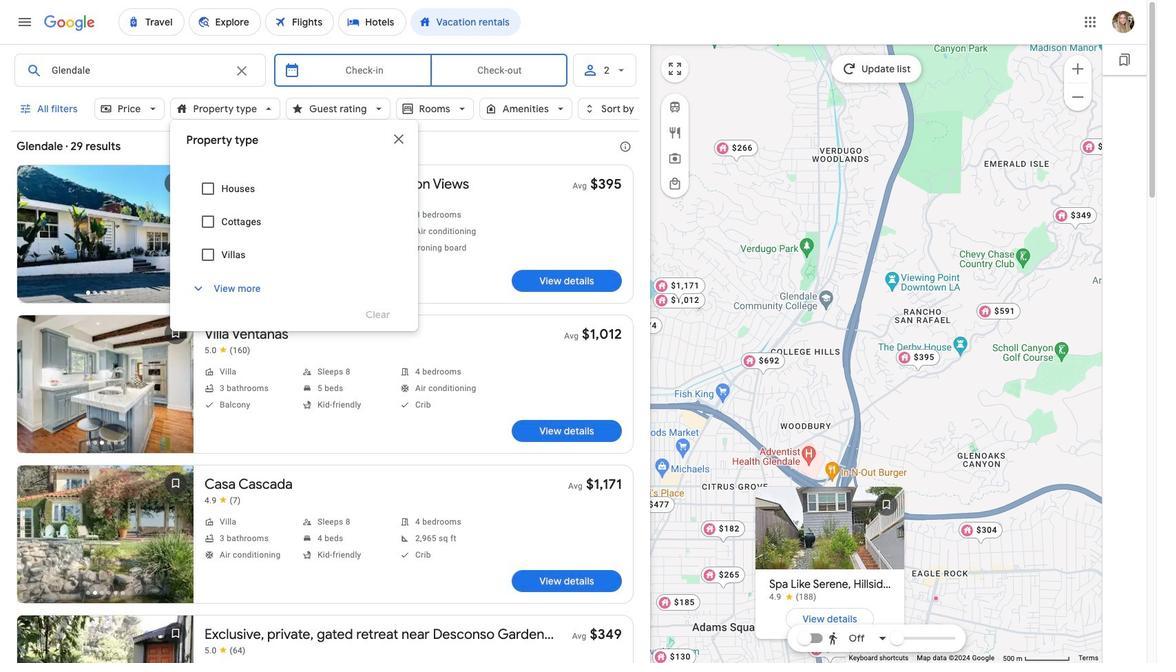 Task type: describe. For each thing, give the bounding box(es) containing it.
close dialog image
[[390, 131, 407, 147]]

back image
[[19, 371, 52, 404]]

next image for save casa cascada to collection image
[[159, 521, 192, 554]]

photos list for save villa ventanas to collection icon
[[17, 315, 194, 467]]

2 vertical spatial photo 1 image
[[17, 616, 194, 664]]

save tree house serenity retreat. canyon views to collection image
[[159, 167, 192, 200]]

zoom in map image
[[1070, 60, 1087, 77]]

save villa ventanas to collection image
[[159, 317, 192, 350]]

1 horizontal spatial photo 2 image
[[904, 487, 1053, 569]]

save exclusive, private, gated retreat near desconso gardens and rose bowl to collection image
[[159, 617, 192, 650]]

photos list for save tree house serenity retreat. canyon views to collection icon
[[17, 165, 194, 317]]

Search for places, hotels and more text field
[[51, 54, 225, 86]]



Task type: vqa. For each thing, say whether or not it's contained in the screenshot.
The Photo 3
yes



Task type: locate. For each thing, give the bounding box(es) containing it.
save casa cascada to collection image
[[159, 467, 192, 500]]

photos list for save casa cascada to collection image
[[17, 466, 194, 617]]

next image for save tree house serenity retreat. canyon views to collection icon
[[159, 220, 192, 254]]

1 vertical spatial next image
[[159, 521, 192, 554]]

zoom out map image
[[1070, 89, 1087, 105]]

the clara image
[[696, 304, 702, 310]]

back image
[[19, 220, 52, 254], [19, 521, 52, 554]]

view larger map image
[[667, 61, 683, 77]]

map region
[[650, 44, 1103, 664]]

save spa like serene, hillside retreat with beautiful, terraced private pool to collection image
[[870, 488, 903, 521]]

filters form
[[11, 44, 658, 331]]

next image down save tree house serenity retreat. canyon views to collection icon
[[159, 220, 192, 254]]

clear image
[[234, 63, 250, 79]]

photo 3 image
[[17, 315, 194, 454]]

next image
[[159, 371, 192, 404]]

4.9 out of 5 stars from 188 reviews image
[[769, 591, 816, 602]]

1 vertical spatial back image
[[19, 521, 52, 554]]

learn more about these results image
[[609, 130, 642, 163]]

photos list
[[17, 165, 194, 317], [17, 315, 194, 467], [17, 466, 194, 617], [17, 616, 194, 664]]

0 vertical spatial back image
[[19, 220, 52, 254]]

photo 2 image
[[17, 466, 194, 604], [904, 487, 1053, 569]]

1 back image from the top
[[19, 220, 52, 254]]

next image down save casa cascada to collection image
[[159, 521, 192, 554]]

back image for photo 2 to the left
[[19, 521, 52, 554]]

0 vertical spatial photo 1 image
[[17, 165, 194, 303]]

main menu image
[[17, 14, 33, 30]]

photo 1 image
[[17, 165, 194, 303], [755, 487, 904, 569], [17, 616, 194, 664]]

0 horizontal spatial photo 2 image
[[17, 466, 194, 604]]

5 out of 5 stars from 64 reviews image
[[205, 646, 246, 657]]

sunny apartment with a mountain view in central eagle rock image
[[933, 596, 939, 601]]

5 out of 5 stars from 160 reviews image
[[205, 345, 250, 356]]

back image for the topmost photo 1
[[19, 220, 52, 254]]

0 vertical spatial next image
[[159, 220, 192, 254]]

1 vertical spatial photo 1 image
[[755, 487, 904, 569]]

2 back image from the top
[[19, 521, 52, 554]]

2 next image from the top
[[159, 521, 192, 554]]

1 next image from the top
[[159, 220, 192, 254]]

next image
[[159, 220, 192, 254], [159, 521, 192, 554]]

Check-out text field
[[443, 54, 557, 86]]

Check-in text field
[[309, 54, 421, 86]]

4.9 out of 5 stars from 7 reviews image
[[205, 495, 241, 506]]

list
[[755, 487, 1053, 583]]



